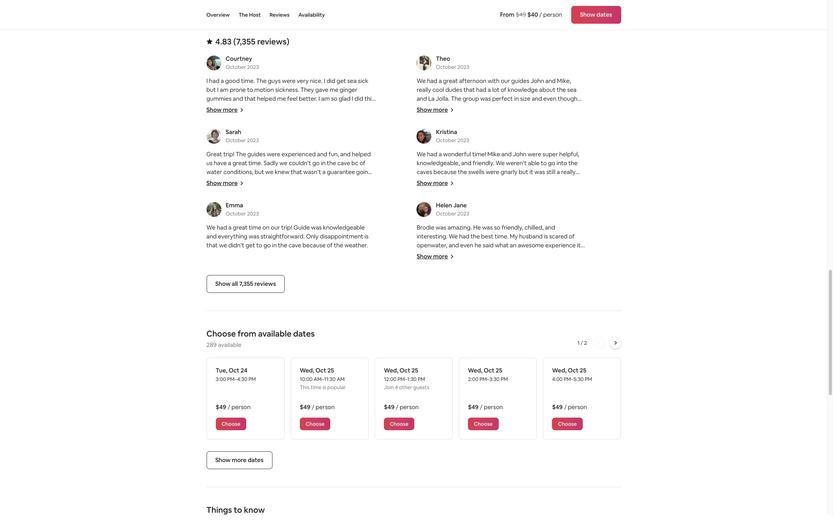 Task type: locate. For each thing, give the bounding box(es) containing it.
dolphin inside great trip!  the guides were experienced and fun, and helped us have a great time.   sadly we couldn't go in the cave bc of water conditions, but we knew that wasn't a guarantee going into it.   we saw a dolphin though!     took my son with me - he's 10 and was a good age for the trip!
[[251, 177, 272, 185]]

show more button down water
[[206, 179, 244, 187]]

our inside we had a great time on our trip! guide was knowledgeable and everything was straightforward. only disappointment is that we didn't get to go in the cave because of the weather.
[[271, 224, 280, 231]]

as left fun. at the right of page
[[548, 268, 554, 276]]

wed, inside wed, oct 25 10:00 am–11:30 am this time is popular
[[300, 367, 314, 374]]

25 inside wed, oct 25 2:00 pm–3:30 pm
[[496, 367, 502, 374]]

that down couldn't
[[291, 168, 302, 176]]

wed, inside wed, oct 25 4:00 pm–5:30 pm
[[552, 367, 567, 374]]

safe up informative
[[507, 259, 519, 267]]

was right the everything
[[249, 233, 259, 240]]

dolphin up 'come'
[[475, 177, 495, 185]]

1 as from the left
[[529, 268, 535, 276]]

october for kristina
[[436, 137, 456, 144]]

get
[[337, 77, 346, 85], [443, 104, 453, 111], [246, 241, 255, 249]]

1 horizontal spatial available
[[258, 328, 292, 339]]

1 vertical spatial with
[[331, 177, 343, 185]]

1 vertical spatial our
[[271, 224, 280, 231]]

a up the kristina
[[438, 113, 441, 120]]

were inside great trip!  the guides were experienced and fun, and helped us have a great time.   sadly we couldn't go in the cave bc of water conditions, but we knew that wasn't a guarantee going into it.   we saw a dolphin though!     took my son with me - he's 10 and was a good age for the trip!
[[267, 150, 280, 158]]

25 for wed, oct 25 12:00 pm–1:30 pm join 4 other guests
[[412, 367, 418, 374]]

brodie down was.
[[417, 259, 434, 267]]

more
[[223, 106, 238, 114], [433, 106, 448, 114], [223, 179, 238, 187], [433, 179, 448, 187], [433, 253, 448, 260], [232, 456, 247, 464]]

list
[[204, 55, 624, 285]]

cave down straightforward.
[[289, 241, 301, 249]]

1 horizontal spatial safe
[[507, 259, 519, 267]]

were up sadly
[[267, 150, 280, 158]]

into down the helpful,
[[557, 159, 567, 167]]

1 horizontal spatial with
[[488, 77, 500, 85]]

in down straightforward.
[[272, 241, 277, 249]]

the inside we had a great afternoon with our guides john and mike, really cool dudes that had a lot of knowledge about the sea and la jolla. the group was perfect in size and even though we didn't get to go in the caves because of the choppy sea, we had a great day. highly recommended!
[[451, 95, 462, 103]]

gave
[[315, 86, 329, 94]]

1 pm from the left
[[249, 376, 256, 383]]

emma image
[[206, 202, 221, 217]]

0 vertical spatial get
[[337, 77, 346, 85]]

courtney october 2023
[[226, 55, 259, 70]]

1 wed, from the left
[[300, 367, 314, 374]]

1 vertical spatial am
[[321, 95, 330, 103]]

289
[[206, 341, 217, 349]]

dudes
[[445, 86, 462, 94]]

0 horizontal spatial time
[[249, 224, 261, 231]]

show
[[580, 11, 595, 19], [206, 106, 222, 114], [417, 106, 432, 114], [206, 179, 222, 187], [417, 179, 432, 187], [417, 253, 432, 260], [215, 280, 231, 288], [215, 456, 231, 464]]

wed, inside wed, oct 25 2:00 pm–3:30 pm
[[468, 367, 483, 374]]

helped up bc
[[352, 150, 371, 158]]

go up "day."
[[461, 104, 469, 111]]

had
[[209, 77, 219, 85], [427, 77, 437, 85], [476, 86, 487, 94], [426, 113, 436, 120], [427, 150, 437, 158], [217, 224, 227, 231], [459, 233, 470, 240]]

0 horizontal spatial sea
[[347, 77, 357, 85]]

to down wave,
[[485, 259, 491, 267]]

even up ride
[[460, 241, 473, 249]]

knowledgeable
[[323, 224, 365, 231]]

1 saw from the left
[[235, 177, 246, 185]]

much.
[[436, 277, 452, 285]]

0 horizontal spatial available
[[218, 341, 242, 349]]

is inside brodie was amazing. he was so friendly, chilled, and interesting. we had the best time. my husband is scared of openwater, and even he said what an awesome experience it was. we got to ride a big wave, which was awesome, and brodie instructed us how to keep safe when the wave built up. he kept us safe and was very informative as well as fun. thank you so much.
[[544, 233, 548, 240]]

1 vertical spatial sea
[[567, 86, 577, 94]]

0 horizontal spatial us
[[206, 159, 213, 167]]

4 25 from the left
[[580, 367, 587, 374]]

of right bc
[[360, 159, 366, 167]]

cave inside we had a great time on our trip! guide was knowledgeable and everything was straightforward. only disappointment is that we didn't get to go in the cave because of the weather.
[[289, 241, 301, 249]]

0 horizontal spatial saw
[[235, 177, 246, 185]]

weather.
[[344, 241, 368, 249]]

we inside we had a great afternoon with our guides john and mike, really cool dudes that had a lot of knowledge about the sea and la jolla. the group was perfect in size and even though we didn't get to go in the caves because of the choppy sea, we had a great day. highly recommended!
[[417, 77, 426, 85]]

0 vertical spatial for
[[567, 177, 575, 185]]

of inside we had a great time on our trip! guide was knowledgeable and everything was straightforward. only disappointment is that we didn't get to go in the cave because of the weather.
[[327, 241, 333, 249]]

great up the everything
[[233, 224, 248, 231]]

keep
[[493, 259, 506, 267]]

2 horizontal spatial saw
[[517, 177, 528, 185]]

0 vertical spatial didn't
[[426, 104, 442, 111]]

age
[[250, 186, 260, 194]]

1 horizontal spatial is
[[365, 233, 369, 240]]

2 horizontal spatial but
[[519, 168, 528, 176]]

oct for wed, oct 25 10:00 am–11:30 am this time is popular
[[316, 367, 326, 374]]

1 vertical spatial brodie
[[417, 259, 434, 267]]

pm inside wed, oct 25 2:00 pm–3:30 pm
[[501, 376, 508, 383]]

dive
[[554, 177, 566, 185]]

going
[[356, 168, 372, 176]]

show more button down la
[[417, 106, 454, 114]]

0 vertical spatial caves
[[486, 104, 502, 111]]

0 vertical spatial our
[[501, 77, 510, 85]]

cave
[[337, 159, 350, 167], [289, 241, 301, 249]]

/ down pm–4:30
[[228, 403, 230, 411]]

$49 / person for wed, oct 25 4:00 pm–5:30 pm
[[552, 403, 587, 411]]

0 vertical spatial because
[[503, 104, 526, 111]]

it!
[[281, 104, 287, 111]]

0 horizontal spatial guides
[[247, 150, 266, 158]]

2023 down never
[[247, 137, 259, 144]]

knowledge
[[508, 86, 538, 94]]

a up the knowledgeable,
[[439, 150, 442, 158]]

have
[[214, 159, 227, 167]]

1 vertical spatial dates
[[293, 328, 315, 339]]

courtney image
[[206, 56, 221, 70]]

october inside courtney october 2023
[[226, 64, 246, 70]]

wed, for wed, oct 25 10:00 am–11:30 am this time is popular
[[300, 367, 314, 374]]

2 vertical spatial me
[[344, 177, 353, 185]]

guarantee
[[327, 168, 355, 176]]

5 oct from the left
[[568, 367, 579, 374]]

the up he
[[471, 233, 480, 240]]

show dates link
[[571, 6, 621, 24]]

pm for wed, oct 25 2:00 pm–3:30 pm
[[501, 376, 508, 383]]

0 horizontal spatial he
[[417, 268, 424, 276]]

la
[[428, 95, 435, 103]]

0 horizontal spatial but
[[206, 86, 216, 94]]

show dates
[[580, 11, 612, 19]]

we inside we had a great time on our trip! guide was knowledgeable and everything was straightforward. only disappointment is that we didn't get to go in the cave because of the weather.
[[206, 224, 216, 231]]

gummies
[[206, 95, 232, 103]]

-
[[354, 177, 356, 185]]

had inside brodie was amazing. he was so friendly, chilled, and interesting. we had the best time. my husband is scared of openwater, and even he said what an awesome experience it was. we got to ride a big wave, which was awesome, and brodie instructed us how to keep safe when the wave built up. he kept us safe and was very informative as well as fun. thank you so much.
[[459, 233, 470, 240]]

our right on
[[271, 224, 280, 231]]

oct for wed, oct 25 12:00 pm–1:30 pm join 4 other guests
[[400, 367, 410, 374]]

didn't down the everything
[[228, 241, 244, 249]]

as left well
[[529, 268, 535, 276]]

october inside theo october 2023
[[436, 64, 456, 70]]

trip! down though!
[[281, 186, 293, 194]]

kept
[[426, 268, 438, 276]]

0 vertical spatial brodie
[[417, 224, 434, 231]]

highly
[[470, 113, 487, 120]]

my
[[510, 233, 518, 240]]

was right group
[[480, 95, 491, 103]]

but down sadly
[[255, 168, 264, 176]]

with inside great trip!  the guides were experienced and fun, and helped us have a great time.   sadly we couldn't go in the cave bc of water conditions, but we knew that wasn't a guarantee going into it.   we saw a dolphin though!     took my son with me - he's 10 and was a good age for the trip!
[[331, 177, 343, 185]]

us down great
[[206, 159, 213, 167]]

because
[[503, 104, 526, 111], [434, 168, 457, 176], [303, 241, 326, 249]]

and right size
[[532, 95, 542, 103]]

that up never
[[244, 95, 256, 103]]

0 vertical spatial guides
[[511, 77, 530, 85]]

2 horizontal spatial me
[[344, 177, 353, 185]]

1 vertical spatial because
[[434, 168, 457, 176]]

show more button for i had a good time. the guys were very nice. i did get sea sick but i am prone to motion sickness. they gave me ginger gummies and that helped me feel better. i am so glad i did this experience! i'll never forget it!
[[206, 106, 244, 114]]

knew
[[275, 168, 290, 176]]

2023 inside helen jane october 2023
[[458, 210, 469, 217]]

great up conditions,
[[233, 159, 247, 167]]

2 dolphin from the left
[[475, 177, 495, 185]]

1 horizontal spatial as
[[548, 268, 554, 276]]

1 $49 / person from the left
[[216, 403, 251, 411]]

1 vertical spatial john
[[513, 150, 527, 158]]

0 horizontal spatial for
[[262, 186, 270, 194]]

2 vertical spatial dates
[[248, 456, 264, 464]]

good inside "i had a good time. the guys were very nice. i did get sea sick but i am prone to motion sickness. they gave me ginger gummies and that helped me feel better. i am so glad i did this experience! i'll never forget it!"
[[225, 77, 240, 85]]

oct inside wed, oct 25 10:00 am–11:30 am this time is popular
[[316, 367, 326, 374]]

4 oct from the left
[[484, 367, 495, 374]]

time. up would
[[433, 177, 447, 185]]

2023 down age
[[247, 210, 259, 217]]

the down mike,
[[557, 86, 566, 94]]

2 vertical spatial us
[[440, 268, 446, 276]]

1 horizontal spatial get
[[337, 77, 346, 85]]

of right scared
[[569, 233, 575, 240]]

1 vertical spatial for
[[262, 186, 270, 194]]

0 vertical spatial sea
[[347, 77, 357, 85]]

2023 for sarah
[[247, 137, 259, 144]]

24
[[241, 367, 247, 374]]

1 horizontal spatial very
[[483, 268, 495, 276]]

0 vertical spatial helped
[[257, 95, 276, 103]]

kristina
[[436, 128, 457, 136]]

in inside great trip!  the guides were experienced and fun, and helped us have a great time.   sadly we couldn't go in the cave bc of water conditions, but we knew that wasn't a guarantee going into it.   we saw a dolphin though!     took my son with me - he's 10 and was a good age for the trip!
[[321, 159, 326, 167]]

time. inside great trip!  the guides were experienced and fun, and helped us have a great time.   sadly we couldn't go in the cave bc of water conditions, but we knew that wasn't a guarantee going into it.   we saw a dolphin though!     took my son with me - he's 10 and was a good age for the trip!
[[249, 159, 262, 167]]

1 horizontal spatial john
[[531, 77, 544, 85]]

pelican
[[534, 177, 553, 185]]

october for theo
[[436, 64, 456, 70]]

motion
[[254, 86, 274, 94]]

we inside we had a great time on our trip! guide was knowledgeable and everything was straightforward. only disappointment is that we didn't get to go in the cave because of the weather.
[[219, 241, 227, 249]]

the
[[557, 86, 566, 94], [476, 104, 485, 111], [534, 104, 544, 111], [327, 159, 336, 167], [569, 159, 578, 167], [458, 168, 467, 176], [271, 186, 280, 194], [510, 186, 519, 194], [562, 186, 572, 194], [471, 233, 480, 240], [278, 241, 287, 249], [334, 241, 343, 249], [536, 259, 546, 267]]

more for i had a good time. the guys were very nice. i did get sea sick but i am prone to motion sickness. they gave me ginger gummies and that helped me feel better. i am so glad i did this experience! i'll never forget it!
[[223, 106, 238, 114]]

show more button
[[206, 106, 244, 114], [417, 106, 454, 114], [206, 179, 244, 187], [417, 179, 454, 187], [417, 253, 454, 260]]

2 horizontal spatial because
[[503, 104, 526, 111]]

4 wed, from the left
[[552, 367, 567, 374]]

1 horizontal spatial even
[[543, 95, 557, 103]]

25 inside wed, oct 25 12:00 pm–1:30 pm join 4 other guests
[[412, 367, 418, 374]]

show more for i had a good time. the guys were very nice. i did get sea sick but i am prone to motion sickness. they gave me ginger gummies and that helped me feel better. i am so glad i did this experience! i'll never forget it!
[[206, 106, 238, 114]]

show more button for we had a wonderful time! mike and john were super helpful, knowledgeable, and friendly. we weren't able to go into the caves because the swells were gnarly but it was still a really great time. we saw a dolphin and we saw a pelican dive for food. i would love to come back in the summer to see the leopard sharks!
[[417, 179, 454, 187]]

1 horizontal spatial so
[[428, 277, 434, 285]]

2 oct from the left
[[316, 367, 326, 374]]

go
[[461, 104, 469, 111], [312, 159, 320, 167], [548, 159, 555, 167], [264, 241, 271, 249]]

1 vertical spatial into
[[206, 177, 217, 185]]

1 vertical spatial caves
[[417, 168, 432, 176]]

person down the pm–3:30
[[484, 403, 503, 411]]

had down courtney image
[[209, 77, 219, 85]]

love
[[453, 186, 464, 194]]

wed, inside wed, oct 25 12:00 pm–1:30 pm join 4 other guests
[[384, 367, 398, 374]]

the host
[[239, 11, 261, 18]]

very inside "i had a good time. the guys were very nice. i did get sea sick but i am prone to motion sickness. they gave me ginger gummies and that helped me feel better. i am so glad i did this experience! i'll never forget it!"
[[297, 77, 309, 85]]

2 as from the left
[[548, 268, 554, 276]]

and inside we had a great time on our trip! guide was knowledgeable and everything was straightforward. only disappointment is that we didn't get to go in the cave because of the weather.
[[206, 233, 217, 240]]

0 horizontal spatial because
[[303, 241, 326, 249]]

cave up guarantee
[[337, 159, 350, 167]]

1 oct from the left
[[229, 367, 239, 374]]

was up pelican
[[535, 168, 545, 176]]

i
[[206, 77, 208, 85], [324, 77, 325, 85], [217, 86, 219, 94], [319, 95, 320, 103], [352, 95, 353, 103], [433, 186, 434, 194]]

2 vertical spatial trip!
[[281, 224, 292, 231]]

2 horizontal spatial is
[[544, 233, 548, 240]]

october down theo
[[436, 64, 456, 70]]

openwater,
[[417, 241, 447, 249]]

person
[[543, 11, 562, 19], [232, 403, 251, 411], [316, 403, 335, 411], [400, 403, 419, 411], [484, 403, 503, 411], [568, 403, 587, 411]]

0 vertical spatial us
[[206, 159, 213, 167]]

1 vertical spatial me
[[277, 95, 286, 103]]

3 pm from the left
[[501, 376, 508, 383]]

pm–5:30
[[564, 376, 584, 383]]

2023
[[247, 64, 259, 70], [458, 64, 469, 70], [247, 137, 259, 144], [458, 137, 469, 144], [247, 210, 259, 217], [458, 210, 469, 217]]

person down the pm–5:30
[[568, 403, 587, 411]]

and down the prone at the left of the page
[[233, 95, 243, 103]]

person down other
[[400, 403, 419, 411]]

1 horizontal spatial helped
[[352, 150, 371, 158]]

it inside we had a wonderful time! mike and john were super helpful, knowledgeable, and friendly. we weren't able to go into the caves because the swells were gnarly but it was still a really great time. we saw a dolphin and we saw a pelican dive for food. i would love to come back in the summer to see the leopard sharks!
[[530, 168, 533, 176]]

list containing courtney
[[204, 55, 624, 285]]

were inside "i had a good time. the guys were very nice. i did get sea sick but i am prone to motion sickness. they gave me ginger gummies and that helped me feel better. i am so glad i did this experience! i'll never forget it!"
[[282, 77, 296, 85]]

thank
[[567, 268, 583, 276]]

2023 down jane
[[458, 210, 469, 217]]

2 25 from the left
[[412, 367, 418, 374]]

and inside "i had a good time. the guys were very nice. i did get sea sick but i am prone to motion sickness. they gave me ginger gummies and that helped me feel better. i am so glad i did this experience! i'll never forget it!"
[[233, 95, 243, 103]]

1 horizontal spatial cave
[[337, 159, 350, 167]]

show inside 'link'
[[580, 11, 595, 19]]

/ down 4
[[396, 403, 399, 411]]

the up motion
[[256, 77, 267, 85]]

2 $49 / person from the left
[[300, 403, 335, 411]]

and left la
[[417, 95, 427, 103]]

didn't inside we had a great afternoon with our guides john and mike, really cool dudes that had a lot of knowledge about the sea and la jolla. the group was perfect in size and even though we didn't get to go in the caves because of the choppy sea, we had a great day. highly recommended!
[[426, 104, 442, 111]]

$49 / person for tue, oct 24 3:00 pm–4:30 pm
[[216, 403, 251, 411]]

1 horizontal spatial sea
[[567, 86, 577, 94]]

1 vertical spatial it
[[577, 241, 581, 249]]

gnarly
[[501, 168, 518, 176]]

husband
[[519, 233, 543, 240]]

2 vertical spatial get
[[246, 241, 255, 249]]

great inside we had a great time on our trip! guide was knowledgeable and everything was straightforward. only disappointment is that we didn't get to go in the cave because of the weather.
[[233, 224, 248, 231]]

time
[[249, 224, 261, 231], [311, 384, 322, 391]]

oct for wed, oct 25 2:00 pm–3:30 pm
[[484, 367, 495, 374]]

0 vertical spatial john
[[531, 77, 544, 85]]

pm right the pm–3:30
[[501, 376, 508, 383]]

very down keep on the bottom of page
[[483, 268, 495, 276]]

$49 down 'this'
[[300, 403, 310, 411]]

2 horizontal spatial dates
[[597, 11, 612, 19]]

to up "day."
[[454, 104, 460, 111]]

and up got
[[449, 241, 459, 249]]

because down only
[[303, 241, 326, 249]]

sarah image
[[206, 129, 221, 144]]

1 horizontal spatial our
[[501, 77, 510, 85]]

come
[[473, 186, 488, 194]]

had inside we had a great time on our trip! guide was knowledgeable and everything was straightforward. only disappointment is that we didn't get to go in the cave because of the weather.
[[217, 224, 227, 231]]

1 horizontal spatial us
[[440, 268, 446, 276]]

0 vertical spatial dates
[[597, 11, 612, 19]]

great up food. at the right top
[[417, 177, 432, 185]]

october down the kristina
[[436, 137, 456, 144]]

show more down water
[[206, 179, 238, 187]]

oct inside wed, oct 25 2:00 pm–3:30 pm
[[484, 367, 495, 374]]

straightforward.
[[261, 233, 305, 240]]

go inside we had a wonderful time! mike and john were super helpful, knowledgeable, and friendly. we weren't able to go into the caves because the swells were gnarly but it was still a really great time. we saw a dolphin and we saw a pelican dive for food. i would love to come back in the summer to see the leopard sharks!
[[548, 159, 555, 167]]

0 vertical spatial me
[[330, 86, 339, 94]]

0 horizontal spatial very
[[297, 77, 309, 85]]

show more for we had a wonderful time! mike and john were super helpful, knowledgeable, and friendly. we weren't able to go into the caves because the swells were gnarly but it was still a really great time. we saw a dolphin and we saw a pelican dive for food. i would love to come back in the summer to see the leopard sharks!
[[417, 179, 448, 187]]

a inside "i had a good time. the guys were very nice. i did get sea sick but i am prone to motion sickness. they gave me ginger gummies and that helped me feel better. i am so glad i did this experience! i'll never forget it!"
[[221, 77, 224, 85]]

1 horizontal spatial did
[[355, 95, 363, 103]]

lot
[[492, 86, 500, 94]]

1 horizontal spatial it
[[577, 241, 581, 249]]

wed, up 2:00 on the right bottom
[[468, 367, 483, 374]]

time. inside brodie was amazing. he was so friendly, chilled, and interesting. we had the best time. my husband is scared of openwater, and even he said what an awesome experience it was. we got to ride a big wave, which was awesome, and brodie instructed us how to keep safe when the wave built up. he kept us safe and was very informative as well as fun. thank you so much.
[[495, 233, 509, 240]]

3 wed, from the left
[[468, 367, 483, 374]]

0 vertical spatial even
[[543, 95, 557, 103]]

caves down perfect
[[486, 104, 502, 111]]

0 horizontal spatial me
[[277, 95, 286, 103]]

really up 'dive' in the top right of the page
[[561, 168, 576, 176]]

october for emma
[[226, 210, 246, 217]]

time. inside "i had a good time. the guys were very nice. i did get sea sick but i am prone to motion sickness. they gave me ginger gummies and that helped me feel better. i am so glad i did this experience! i'll never forget it!"
[[241, 77, 255, 85]]

wed, up 4:00
[[552, 367, 567, 374]]

2 pm from the left
[[418, 376, 425, 383]]

about
[[539, 86, 556, 94]]

oct up the pm–3:30
[[484, 367, 495, 374]]

1 dolphin from the left
[[251, 177, 272, 185]]

1 vertical spatial guides
[[247, 150, 266, 158]]

1 vertical spatial good
[[234, 186, 249, 194]]

0 horizontal spatial john
[[513, 150, 527, 158]]

my
[[310, 177, 319, 185]]

1 vertical spatial didn't
[[228, 241, 244, 249]]

0 horizontal spatial as
[[529, 268, 535, 276]]

of inside brodie was amazing. he was so friendly, chilled, and interesting. we had the best time. my husband is scared of openwater, and even he said what an awesome experience it was. we got to ride a big wave, which was awesome, and brodie instructed us how to keep safe when the wave built up. he kept us safe and was very informative as well as fun. thank you so much.
[[569, 233, 575, 240]]

$49 / person down pm–4:30
[[216, 403, 251, 411]]

dolphin inside we had a wonderful time! mike and john were super helpful, knowledgeable, and friendly. we weren't able to go into the caves because the swells were gnarly but it was still a really great time. we saw a dolphin and we saw a pelican dive for food. i would love to come back in the summer to see the leopard sharks!
[[475, 177, 495, 185]]

1 25 from the left
[[327, 367, 334, 374]]

helen jane october 2023
[[436, 201, 469, 217]]

am–11:30
[[314, 376, 336, 383]]

1 vertical spatial even
[[460, 241, 473, 249]]

because inside we had a great afternoon with our guides john and mike, really cool dudes that had a lot of knowledge about the sea and la jolla. the group was perfect in size and even though we didn't get to go in the caves because of the choppy sea, we had a great day. highly recommended!
[[503, 104, 526, 111]]

$49
[[516, 11, 526, 19], [216, 403, 226, 411], [300, 403, 310, 411], [384, 403, 395, 411], [468, 403, 479, 411], [552, 403, 563, 411]]

kristina image
[[417, 129, 432, 144], [417, 129, 432, 144]]

4 pm from the left
[[585, 376, 592, 383]]

get down the everything
[[246, 241, 255, 249]]

and down instructed at bottom
[[460, 268, 470, 276]]

guys
[[268, 77, 281, 85]]

back
[[490, 186, 503, 194]]

show more for we had a great afternoon with our guides john and mike, really cool dudes that had a lot of knowledge about the sea and la jolla. the group was perfect in size and even though we didn't get to go in the caves because of the choppy sea, we had a great day. highly recommended!
[[417, 106, 448, 114]]

0 horizontal spatial helped
[[257, 95, 276, 103]]

5 $49 / person from the left
[[552, 403, 587, 411]]

guides inside great trip!  the guides were experienced and fun, and helped us have a great time.   sadly we couldn't go in the cave bc of water conditions, but we knew that wasn't a guarantee going into it.   we saw a dolphin though!     took my son with me - he's 10 and was a good age for the trip!
[[247, 150, 266, 158]]

wed, oct 25 2:00 pm–3:30 pm
[[468, 367, 508, 383]]

sea up ginger
[[347, 77, 357, 85]]

1 horizontal spatial saw
[[458, 177, 469, 185]]

choose
[[206, 328, 236, 339]]

a up emma
[[230, 186, 233, 194]]

0 horizontal spatial cave
[[289, 241, 301, 249]]

nice.
[[310, 77, 323, 85]]

0 vertical spatial trip!
[[223, 150, 234, 158]]

did up gave
[[327, 77, 335, 85]]

0 horizontal spatial even
[[460, 241, 473, 249]]

us down ride
[[465, 259, 471, 267]]

because down the knowledgeable,
[[434, 168, 457, 176]]

theo october 2023
[[436, 55, 469, 70]]

0 horizontal spatial am
[[220, 86, 228, 94]]

pm inside wed, oct 25 12:00 pm–1:30 pm join 4 other guests
[[418, 376, 425, 383]]

get inside "i had a good time. the guys were very nice. i did get sea sick but i am prone to motion sickness. they gave me ginger gummies and that helped me feel better. i am so glad i did this experience! i'll never forget it!"
[[337, 77, 346, 85]]

2023 inside theo october 2023
[[458, 64, 469, 70]]

2023 inside kristina october 2023
[[458, 137, 469, 144]]

2 vertical spatial because
[[303, 241, 326, 249]]

good left age
[[234, 186, 249, 194]]

2 horizontal spatial so
[[494, 224, 500, 231]]

which
[[502, 250, 518, 258]]

am up gummies
[[220, 86, 228, 94]]

3 25 from the left
[[496, 367, 502, 374]]

october inside kristina october 2023
[[436, 137, 456, 144]]

0 vertical spatial safe
[[507, 259, 519, 267]]

john inside we had a wonderful time! mike and john were super helpful, knowledgeable, and friendly. we weren't able to go into the caves because the swells were gnarly but it was still a really great time. we saw a dolphin and we saw a pelican dive for food. i would love to come back in the summer to see the leopard sharks!
[[513, 150, 527, 158]]

0 horizontal spatial so
[[331, 95, 337, 103]]

wed, up 10:00 on the left of the page
[[300, 367, 314, 374]]

0 vertical spatial time
[[249, 224, 261, 231]]

we inside we had a wonderful time! mike and john were super helpful, knowledgeable, and friendly. we weren't able to go into the caves because the swells were gnarly but it was still a really great time. we saw a dolphin and we saw a pelican dive for food. i would love to come back in the summer to see the leopard sharks!
[[508, 177, 516, 185]]

did
[[327, 77, 335, 85], [355, 95, 363, 103]]

2 wed, from the left
[[384, 367, 398, 374]]

am
[[220, 86, 228, 94], [321, 95, 330, 103]]

0 vertical spatial so
[[331, 95, 337, 103]]

couldn't
[[289, 159, 311, 167]]

1 horizontal spatial into
[[557, 159, 567, 167]]

great inside great trip!  the guides were experienced and fun, and helped us have a great time.   sadly we couldn't go in the cave bc of water conditions, but we knew that wasn't a guarantee going into it.   we saw a dolphin though!     took my son with me - he's 10 and was a good age for the trip!
[[233, 159, 247, 167]]

really up la
[[417, 86, 431, 94]]

pm for wed, oct 25 4:00 pm–5:30 pm
[[585, 376, 592, 383]]

but inside great trip!  the guides were experienced and fun, and helped us have a great time.   sadly we couldn't go in the cave bc of water conditions, but we knew that wasn't a guarantee going into it.   we saw a dolphin though!     took my son with me - he's 10 and was a good age for the trip!
[[255, 168, 264, 176]]

available
[[258, 328, 292, 339], [218, 341, 242, 349]]

1 horizontal spatial but
[[255, 168, 264, 176]]

feel
[[287, 95, 298, 103]]

saw up love
[[458, 177, 469, 185]]

was down it.
[[218, 186, 229, 194]]

show all 7,355 reviews
[[215, 280, 276, 288]]

0 vertical spatial he
[[473, 224, 481, 231]]

that down emma image
[[206, 241, 218, 249]]

wave,
[[485, 250, 500, 258]]

$49 / person down other
[[384, 403, 419, 411]]

4 $49 / person from the left
[[468, 403, 503, 411]]

go up the 'wasn't'
[[312, 159, 320, 167]]

2 horizontal spatial get
[[443, 104, 453, 111]]

cool
[[433, 86, 444, 94]]

1 vertical spatial helped
[[352, 150, 371, 158]]

$49 / person for wed, oct 25 2:00 pm–3:30 pm
[[468, 403, 503, 411]]

oct inside wed, oct 25 12:00 pm–1:30 pm join 4 other guests
[[400, 367, 410, 374]]

3 oct from the left
[[400, 367, 410, 374]]

1 vertical spatial really
[[561, 168, 576, 176]]

october inside emma october 2023
[[226, 210, 246, 217]]

safe down instructed at bottom
[[447, 268, 458, 276]]

time. up the prone at the left of the page
[[241, 77, 255, 85]]

show more button down 'openwater,'
[[417, 253, 454, 260]]

more for we had a wonderful time! mike and john were super helpful, knowledgeable, and friendly. we weren't able to go into the caves because the swells were gnarly but it was still a really great time. we saw a dolphin and we saw a pelican dive for food. i would love to come back in the summer to see the leopard sharks!
[[433, 179, 448, 187]]

tue, oct 24 3:00 pm–4:30 pm
[[216, 367, 256, 383]]

pm inside tue, oct 24 3:00 pm–4:30 pm
[[249, 376, 256, 383]]

person right $40
[[543, 11, 562, 19]]

is inside wed, oct 25 10:00 am–11:30 am this time is popular
[[323, 384, 326, 391]]

wed, for wed, oct 25 12:00 pm–1:30 pm join 4 other guests
[[384, 367, 398, 374]]

0 vertical spatial with
[[488, 77, 500, 85]]

show more button for great trip!  the guides were experienced and fun, and helped us have a great time.   sadly we couldn't go in the cave bc of water conditions, but we knew that wasn't a guarantee going into it.   we saw a dolphin though!     took my son with me - he's 10 and was a good age for the trip!
[[206, 179, 244, 187]]

available down choose
[[218, 341, 242, 349]]

october for sarah
[[226, 137, 246, 144]]

1 horizontal spatial caves
[[486, 104, 502, 111]]

theo image
[[417, 56, 432, 70], [417, 56, 432, 70]]

10
[[370, 177, 376, 185]]

october for courtney
[[226, 64, 246, 70]]



Task type: vqa. For each thing, say whether or not it's contained in the screenshot.
11,044
no



Task type: describe. For each thing, give the bounding box(es) containing it.
host
[[249, 11, 261, 18]]

emma october 2023
[[226, 201, 259, 217]]

know
[[244, 505, 265, 515]]

had down la
[[426, 113, 436, 120]]

/ down 10:00 on the left of the page
[[312, 403, 314, 411]]

and right fun,
[[340, 150, 351, 158]]

25 for wed, oct 25 10:00 am–11:30 am this time is popular
[[327, 367, 334, 374]]

food.
[[417, 186, 431, 194]]

was down the how
[[471, 268, 482, 276]]

a down swells
[[470, 177, 473, 185]]

the inside "i had a good time. the guys were very nice. i did get sea sick but i am prone to motion sickness. they gave me ginger gummies and that helped me feel better. i am so glad i did this experience! i'll never forget it!"
[[256, 77, 267, 85]]

awesome
[[518, 241, 544, 249]]

/ right $40
[[540, 11, 542, 19]]

2:00
[[468, 376, 479, 383]]

1 brodie from the top
[[417, 224, 434, 231]]

group
[[463, 95, 479, 103]]

to right got
[[451, 250, 457, 258]]

pm for wed, oct 25 12:00 pm–1:30 pm join 4 other guests
[[418, 376, 425, 383]]

wave
[[547, 259, 561, 267]]

from
[[238, 328, 256, 339]]

so inside "i had a good time. the guys were very nice. i did get sea sick but i am prone to motion sickness. they gave me ginger gummies and that helped me feel better. i am so glad i did this experience! i'll never forget it!"
[[331, 95, 337, 103]]

go inside we had a great afternoon with our guides john and mike, really cool dudes that had a lot of knowledge about the sea and la jolla. the group was perfect in size and even though we didn't get to go in the caves because of the choppy sea, we had a great day. highly recommended!
[[461, 104, 469, 111]]

though
[[558, 95, 578, 103]]

from
[[500, 11, 515, 19]]

for inside great trip!  the guides were experienced and fun, and helped us have a great time.   sadly we couldn't go in the cave bc of water conditions, but we knew that wasn't a guarantee going into it.   we saw a dolphin though!     took my son with me - he's 10 and was a good age for the trip!
[[262, 186, 270, 194]]

wed, for wed, oct 25 4:00 pm–5:30 pm
[[552, 367, 567, 374]]

2023 for kristina
[[458, 137, 469, 144]]

was inside we had a wonderful time! mike and john were super helpful, knowledgeable, and friendly. we weren't able to go into the caves because the swells were gnarly but it was still a really great time. we saw a dolphin and we saw a pelican dive for food. i would love to come back in the summer to see the leopard sharks!
[[535, 168, 545, 176]]

knowledgeable,
[[417, 159, 460, 167]]

the down the 'disappointment'
[[334, 241, 343, 249]]

october inside helen jane october 2023
[[436, 210, 456, 217]]

time inside wed, oct 25 10:00 am–11:30 am this time is popular
[[311, 384, 322, 391]]

see
[[552, 186, 561, 194]]

very inside brodie was amazing. he was so friendly, chilled, and interesting. we had the best time. my husband is scared of openwater, and even he said what an awesome experience it was. we got to ride a big wave, which was awesome, and brodie instructed us how to keep safe when the wave built up. he kept us safe and was very informative as well as fun. thank you so much.
[[483, 268, 495, 276]]

the right see
[[562, 186, 572, 194]]

sarah image
[[206, 129, 221, 144]]

a up son
[[323, 168, 326, 176]]

i down courtney image
[[206, 77, 208, 85]]

best
[[481, 233, 494, 240]]

still
[[547, 168, 556, 176]]

show more for great trip!  the guides were experienced and fun, and helped us have a great time.   sadly we couldn't go in the cave bc of water conditions, but we knew that wasn't a guarantee going into it.   we saw a dolphin though!     took my son with me - he's 10 and was a good age for the trip!
[[206, 179, 238, 187]]

helped inside "i had a good time. the guys were very nice. i did get sea sick but i am prone to motion sickness. they gave me ginger gummies and that helped me feel better. i am so glad i did this experience! i'll never forget it!"
[[257, 95, 276, 103]]

i down gave
[[319, 95, 320, 103]]

a up cool
[[439, 77, 442, 85]]

were down friendly.
[[486, 168, 499, 176]]

instructed
[[436, 259, 464, 267]]

1
[[578, 340, 580, 346]]

disappointment
[[320, 233, 363, 240]]

even inside brodie was amazing. he was so friendly, chilled, and interesting. we had the best time. my husband is scared of openwater, and even he said what an awesome experience it was. we got to ride a big wave, which was awesome, and brodie instructed us how to keep safe when the wave built up. he kept us safe and was very informative as well as fun. thank you so much.
[[460, 241, 473, 249]]

amazing.
[[448, 224, 472, 231]]

the left summer
[[510, 186, 519, 194]]

7,355
[[239, 280, 253, 288]]

in inside we had a wonderful time! mike and john were super helpful, knowledgeable, and friendly. we weren't able to go into the caves because the swells were gnarly but it was still a really great time. we saw a dolphin and we saw a pelican dive for food. i would love to come back in the summer to see the leopard sharks!
[[504, 186, 509, 194]]

2 saw from the left
[[458, 177, 469, 185]]

things to know
[[206, 505, 265, 515]]

dates inside 'link'
[[597, 11, 612, 19]]

how
[[473, 259, 484, 267]]

even inside we had a great afternoon with our guides john and mike, really cool dudes that had a lot of knowledge about the sea and la jolla. the group was perfect in size and even though we didn't get to go in the caves because of the choppy sea, we had a great day. highly recommended!
[[543, 95, 557, 103]]

$49 left $40
[[516, 11, 526, 19]]

that inside "i had a good time. the guys were very nice. i did get sea sick but i am prone to motion sickness. they gave me ginger gummies and that helped me feel better. i am so glad i did this experience! i'll never forget it!"
[[244, 95, 256, 103]]

is for husband
[[544, 233, 548, 240]]

person down popular
[[316, 403, 335, 411]]

great inside we had a wonderful time! mike and john were super helpful, knowledgeable, and friendly. we weren't able to go into the caves because the swells were gnarly but it was still a really great time. we saw a dolphin and we saw a pelican dive for food. i would love to come back in the summer to see the leopard sharks!
[[417, 177, 432, 185]]

in left size
[[514, 95, 519, 103]]

1 vertical spatial did
[[355, 95, 363, 103]]

1 horizontal spatial he
[[473, 224, 481, 231]]

a down conditions,
[[247, 177, 250, 185]]

$49 down 2:00 on the right bottom
[[468, 403, 479, 411]]

never
[[246, 104, 262, 111]]

choppy
[[545, 104, 566, 111]]

mike,
[[557, 77, 571, 85]]

really inside we had a wonderful time! mike and john were super helpful, knowledgeable, and friendly. we weren't able to go into the caves because the swells were gnarly but it was still a really great time. we saw a dolphin and we saw a pelican dive for food. i would love to come back in the summer to see the leopard sharks!
[[561, 168, 576, 176]]

helped inside great trip!  the guides were experienced and fun, and helped us have a great time.   sadly we couldn't go in the cave bc of water conditions, but we knew that wasn't a guarantee going into it.   we saw a dolphin though!     took my son with me - he's 10 and was a good age for the trip!
[[352, 150, 371, 158]]

had down afternoon
[[476, 86, 487, 94]]

2023 for courtney
[[247, 64, 259, 70]]

reviews button
[[270, 0, 290, 30]]

4:00
[[552, 376, 563, 383]]

25 for wed, oct 25 2:00 pm–3:30 pm
[[496, 367, 502, 374]]

a up summer
[[529, 177, 532, 185]]

got
[[440, 250, 450, 258]]

great
[[206, 150, 222, 158]]

of inside great trip!  the guides were experienced and fun, and helped us have a great time.   sadly we couldn't go in the cave bc of water conditions, but we knew that wasn't a guarantee going into it.   we saw a dolphin though!     took my son with me - he's 10 and was a good age for the trip!
[[360, 159, 366, 167]]

and down wonderful
[[461, 159, 472, 167]]

had up cool
[[427, 77, 437, 85]]

was inside we had a great afternoon with our guides john and mike, really cool dudes that had a lot of knowledge about the sea and la jolla. the group was perfect in size and even though we didn't get to go in the caves because of the choppy sea, we had a great day. highly recommended!
[[480, 95, 491, 103]]

more for great trip!  the guides were experienced and fun, and helped us have a great time.   sadly we couldn't go in the cave bc of water conditions, but we knew that wasn't a guarantee going into it.   we saw a dolphin though!     took my son with me - he's 10 and was a good age for the trip!
[[223, 179, 238, 187]]

and down water
[[206, 186, 217, 194]]

our for on
[[271, 224, 280, 231]]

helen jane image
[[417, 202, 432, 217]]

the up highly
[[476, 104, 485, 111]]

2023 for emma
[[247, 210, 259, 217]]

sick
[[358, 77, 368, 85]]

oct for tue, oct 24 3:00 pm–4:30 pm
[[229, 367, 239, 374]]

built
[[562, 259, 574, 267]]

had inside "i had a good time. the guys were very nice. i did get sea sick but i am prone to motion sickness. they gave me ginger gummies and that helped me feel better. i am so glad i did this experience! i'll never forget it!"
[[209, 77, 219, 85]]

and up back
[[496, 177, 507, 185]]

and up "built"
[[560, 250, 570, 258]]

12:00
[[384, 376, 397, 383]]

he
[[475, 241, 482, 249]]

was up interesting.
[[436, 224, 446, 231]]

informative
[[496, 268, 527, 276]]

for inside we had a wonderful time! mike and john were super helpful, knowledgeable, and friendly. we weren't able to go into the caves because the swells were gnarly but it was still a really great time. we saw a dolphin and we saw a pelican dive for food. i would love to come back in the summer to see the leopard sharks!
[[567, 177, 575, 185]]

into inside we had a wonderful time! mike and john were super helpful, knowledgeable, and friendly. we weren't able to go into the caves because the swells were gnarly but it was still a really great time. we saw a dolphin and we saw a pelican dive for food. i would love to come back in the summer to see the leopard sharks!
[[557, 159, 567, 167]]

friendly.
[[473, 159, 494, 167]]

sea inside "i had a good time. the guys were very nice. i did get sea sick but i am prone to motion sickness. they gave me ginger gummies and that helped me feel better. i am so glad i did this experience! i'll never forget it!"
[[347, 77, 357, 85]]

that inside we had a great time on our trip! guide was knowledgeable and everything was straightforward. only disappointment is that we didn't get to go in the cave because of the weather.
[[206, 241, 218, 249]]

the down fun,
[[327, 159, 336, 167]]

of down size
[[527, 104, 533, 111]]

kristina october 2023
[[436, 128, 469, 144]]

more for brodie was amazing. he was so friendly, chilled, and interesting. we had the best time. my husband is scared of openwater, and even he said what an awesome experience it was. we got to ride a big wave, which was awesome, and brodie instructed us how to keep safe when the wave built up. he kept us safe and was very informative as well as fun. thank you so much.
[[433, 253, 448, 260]]

was inside great trip!  the guides were experienced and fun, and helped us have a great time.   sadly we couldn't go in the cave bc of water conditions, but we knew that wasn't a guarantee going into it.   we saw a dolphin though!     took my son with me - he's 10 and was a good age for the trip!
[[218, 186, 229, 194]]

cave inside great trip!  the guides were experienced and fun, and helped us have a great time.   sadly we couldn't go in the cave bc of water conditions, but we knew that wasn't a guarantee going into it.   we saw a dolphin though!     took my son with me - he's 10 and was a good age for the trip!
[[337, 159, 350, 167]]

3 saw from the left
[[517, 177, 528, 185]]

0 horizontal spatial dates
[[248, 456, 264, 464]]

3:00
[[216, 376, 226, 383]]

was up when
[[519, 250, 530, 258]]

show more for brodie was amazing. he was so friendly, chilled, and interesting. we had the best time. my husband is scared of openwater, and even he said what an awesome experience it was. we got to ride a big wave, which was awesome, and brodie instructed us how to keep safe when the wave built up. he kept us safe and was very informative as well as fun. thank you so much.
[[417, 253, 448, 260]]

me inside great trip!  the guides were experienced and fun, and helped us have a great time.   sadly we couldn't go in the cave bc of water conditions, but we knew that wasn't a guarantee going into it.   we saw a dolphin though!     took my son with me - he's 10 and was a good age for the trip!
[[344, 177, 353, 185]]

pm–3:30
[[480, 376, 500, 383]]

experience
[[545, 241, 576, 249]]

to right able
[[541, 159, 547, 167]]

choose from available dates 289 available
[[206, 328, 315, 349]]

i right glad
[[352, 95, 353, 103]]

the left swells
[[458, 168, 467, 176]]

1 vertical spatial trip!
[[281, 186, 293, 194]]

i right nice.
[[324, 77, 325, 85]]

a inside brodie was amazing. he was so friendly, chilled, and interesting. we had the best time. my husband is scared of openwater, and even he said what an awesome experience it was. we got to ride a big wave, which was awesome, and brodie instructed us how to keep safe when the wave built up. he kept us safe and was very informative as well as fun. thank you so much.
[[470, 250, 474, 258]]

to right love
[[466, 186, 471, 194]]

helen
[[436, 201, 452, 209]]

1 vertical spatial safe
[[447, 268, 458, 276]]

get inside we had a great time on our trip! guide was knowledgeable and everything was straightforward. only disappointment is that we didn't get to go in the cave because of the weather.
[[246, 241, 255, 249]]

sarah
[[226, 128, 241, 136]]

and left fun,
[[317, 150, 327, 158]]

oct for wed, oct 25 4:00 pm–5:30 pm
[[568, 367, 579, 374]]

but inside "i had a good time. the guys were very nice. i did get sea sick but i am prone to motion sickness. they gave me ginger gummies and that helped me feel better. i am so glad i did this experience! i'll never forget it!"
[[206, 86, 216, 94]]

to inside we had a great afternoon with our guides john and mike, really cool dudes that had a lot of knowledge about the sea and la jolla. the group was perfect in size and even though we didn't get to go in the caves because of the choppy sea, we had a great day. highly recommended!
[[454, 104, 460, 111]]

great left "day."
[[442, 113, 457, 120]]

good inside great trip!  the guides were experienced and fun, and helped us have a great time.   sadly we couldn't go in the cave bc of water conditions, but we knew that wasn't a guarantee going into it.   we saw a dolphin though!     took my son with me - he's 10 and was a good age for the trip!
[[234, 186, 249, 194]]

a left the lot on the top of the page
[[488, 86, 491, 94]]

pm for tue, oct 24 3:00 pm–4:30 pm
[[249, 376, 256, 383]]

our for with
[[501, 77, 510, 85]]

reviews
[[270, 11, 290, 18]]

caves inside we had a wonderful time! mike and john were super helpful, knowledgeable, and friendly. we weren't able to go into the caves because the swells were gnarly but it was still a really great time. we saw a dolphin and we saw a pelican dive for food. i would love to come back in the summer to see the leopard sharks!
[[417, 168, 432, 176]]

to left know
[[234, 505, 242, 515]]

person down pm–4:30
[[232, 403, 251, 411]]

0 horizontal spatial did
[[327, 77, 335, 85]]

caves inside we had a great afternoon with our guides john and mike, really cool dudes that had a lot of knowledge about the sea and la jolla. the group was perfect in size and even though we didn't get to go in the caves because of the choppy sea, we had a great day. highly recommended!
[[486, 104, 502, 111]]

would
[[435, 186, 452, 194]]

the down straightforward.
[[278, 241, 287, 249]]

this
[[365, 95, 374, 103]]

more for we had a great afternoon with our guides john and mike, really cool dudes that had a lot of knowledge about the sea and la jolla. the group was perfect in size and even though we didn't get to go in the caves because of the choppy sea, we had a great day. highly recommended!
[[433, 106, 448, 114]]

i inside we had a wonderful time! mike and john were super helpful, knowledgeable, and friendly. we weren't able to go into the caves because the swells were gnarly but it was still a really great time. we saw a dolphin and we saw a pelican dive for food. i would love to come back in the summer to see the leopard sharks!
[[433, 186, 434, 194]]

1 horizontal spatial am
[[321, 95, 330, 103]]

go inside we had a great time on our trip! guide was knowledgeable and everything was straightforward. only disappointment is that we didn't get to go in the cave because of the weather.
[[264, 241, 271, 249]]

10:00
[[300, 376, 313, 383]]

to inside we had a great time on our trip! guide was knowledgeable and everything was straightforward. only disappointment is that we didn't get to go in the cave because of the weather.
[[256, 241, 262, 249]]

wed, oct 25 12:00 pm–1:30 pm join 4 other guests
[[384, 367, 429, 391]]

time inside we had a great time on our trip! guide was knowledgeable and everything was straightforward. only disappointment is that we didn't get to go in the cave because of the weather.
[[249, 224, 261, 231]]

we had a great afternoon with our guides john and mike, really cool dudes that had a lot of knowledge about the sea and la jolla. the group was perfect in size and even though we didn't get to go in the caves because of the choppy sea, we had a great day. highly recommended!
[[417, 77, 578, 120]]

pm–1:30
[[398, 376, 417, 383]]

and up scared
[[545, 224, 555, 231]]

3 $49 / person from the left
[[384, 403, 419, 411]]

in inside we had a great time on our trip! guide was knowledgeable and everything was straightforward. only disappointment is that we didn't get to go in the cave because of the weather.
[[272, 241, 277, 249]]

with inside we had a great afternoon with our guides john and mike, really cool dudes that had a lot of knowledge about the sea and la jolla. the group was perfect in size and even though we didn't get to go in the caves because of the choppy sea, we had a great day. highly recommended!
[[488, 77, 500, 85]]

saw inside great trip!  the guides were experienced and fun, and helped us have a great time.   sadly we couldn't go in the cave bc of water conditions, but we knew that wasn't a guarantee going into it.   we saw a dolphin though!     took my son with me - he's 10 and was a good age for the trip!
[[235, 177, 246, 185]]

2 vertical spatial so
[[428, 277, 434, 285]]

because inside we had a great time on our trip! guide was knowledgeable and everything was straightforward. only disappointment is that we didn't get to go in the cave because of the weather.
[[303, 241, 326, 249]]

am
[[337, 376, 345, 383]]

this
[[300, 384, 310, 391]]

2023 for theo
[[458, 64, 469, 70]]

they
[[301, 86, 314, 94]]

$49 down 4:00
[[552, 403, 563, 411]]

show more button for we had a great afternoon with our guides john and mike, really cool dudes that had a lot of knowledge about the sea and la jolla. the group was perfect in size and even though we didn't get to go in the caves because of the choppy sea, we had a great day. highly recommended!
[[417, 106, 454, 114]]

sadly
[[264, 159, 278, 167]]

is for disappointment
[[365, 233, 369, 240]]

he's
[[358, 177, 368, 185]]

/ down the pm–5:30
[[564, 403, 567, 411]]

4
[[395, 384, 398, 391]]

of right the lot on the top of the page
[[501, 86, 507, 94]]

get inside we had a great afternoon with our guides john and mike, really cool dudes that had a lot of knowledge about the sea and la jolla. the group was perfect in size and even though we didn't get to go in the caves because of the choppy sea, we had a great day. highly recommended!
[[443, 104, 453, 111]]

the down the helpful,
[[569, 159, 578, 167]]

was.
[[417, 250, 429, 258]]

everything
[[218, 233, 247, 240]]

1 vertical spatial us
[[465, 259, 471, 267]]

helen jane image
[[417, 202, 432, 217]]

sea,
[[567, 104, 578, 111]]

swells
[[468, 168, 485, 176]]

really inside we had a great afternoon with our guides john and mike, really cool dudes that had a lot of knowledge about the sea and la jolla. the group was perfect in size and even though we didn't get to go in the caves because of the choppy sea, we had a great day. highly recommended!
[[417, 86, 431, 94]]

size
[[520, 95, 531, 103]]

emma
[[226, 201, 243, 209]]

/ down the pm–3:30
[[480, 403, 483, 411]]

was up best
[[482, 224, 493, 231]]

that inside we had a great afternoon with our guides john and mike, really cool dudes that had a lot of knowledge about the sea and la jolla. the group was perfect in size and even though we didn't get to go in the caves because of the choppy sea, we had a great day. highly recommended!
[[464, 86, 475, 94]]

the up well
[[536, 259, 546, 267]]

fun,
[[329, 150, 339, 158]]

in down group
[[470, 104, 474, 111]]

emma image
[[206, 202, 221, 217]]

had inside we had a wonderful time! mike and john were super helpful, knowledgeable, and friendly. we weren't able to go into the caves because the swells were gnarly but it was still a really great time. we saw a dolphin and we saw a pelican dive for food. i would love to come back in the summer to see the leopard sharks!
[[427, 150, 437, 158]]

only
[[306, 233, 319, 240]]

25 for wed, oct 25 4:00 pm–5:30 pm
[[580, 367, 587, 374]]

$49 down 3:00
[[216, 403, 226, 411]]

wed, for wed, oct 25 2:00 pm–3:30 pm
[[468, 367, 483, 374]]

2 brodie from the top
[[417, 259, 434, 267]]

availability
[[298, 11, 325, 18]]

us inside great trip!  the guides were experienced and fun, and helped us have a great time.   sadly we couldn't go in the cave bc of water conditions, but we knew that wasn't a guarantee going into it.   we saw a dolphin though!     took my son with me - he's 10 and was a good age for the trip!
[[206, 159, 213, 167]]

(7,355
[[233, 36, 256, 47]]

4.83
[[215, 36, 232, 47]]

big
[[475, 250, 484, 258]]

john inside we had a great afternoon with our guides john and mike, really cool dudes that had a lot of knowledge about the sea and la jolla. the group was perfect in size and even though we didn't get to go in the caves because of the choppy sea, we had a great day. highly recommended!
[[531, 77, 544, 85]]

show all 7,355 reviews link
[[206, 275, 285, 293]]

courtney image
[[206, 56, 221, 70]]

1 vertical spatial so
[[494, 224, 500, 231]]

a right still
[[557, 168, 560, 176]]

sickness.
[[275, 86, 299, 94]]

and right the 'mike'
[[502, 150, 512, 158]]

friendly,
[[502, 224, 523, 231]]

trip! inside we had a great time on our trip! guide was knowledgeable and everything was straightforward. only disappointment is that we didn't get to go in the cave because of the weather.
[[281, 224, 292, 231]]

0 vertical spatial available
[[258, 328, 292, 339]]

the left choppy
[[534, 104, 544, 111]]

to inside "i had a good time. the guys were very nice. i did get sea sick but i am prone to motion sickness. they gave me ginger gummies and that helped me feel better. i am so glad i did this experience! i'll never forget it!"
[[247, 86, 253, 94]]

1 vertical spatial available
[[218, 341, 242, 349]]

jane
[[453, 201, 467, 209]]

the down though!
[[271, 186, 280, 194]]

to left see
[[544, 186, 550, 194]]

wonderful
[[443, 150, 471, 158]]

wed, oct 25 4:00 pm–5:30 pm
[[552, 367, 592, 383]]

a right have at the top of page
[[228, 159, 231, 167]]

dates inside choose from available dates 289 available
[[293, 328, 315, 339]]

join
[[384, 384, 394, 391]]

it inside brodie was amazing. he was so friendly, chilled, and interesting. we had the best time. my husband is scared of openwater, and even he said what an awesome experience it was. we got to ride a big wave, which was awesome, and brodie instructed us how to keep safe when the wave built up. he kept us safe and was very informative as well as fun. thank you so much.
[[577, 241, 581, 249]]

better.
[[299, 95, 317, 103]]

guides inside we had a great afternoon with our guides john and mike, really cool dudes that had a lot of knowledge about the sea and la jolla. the group was perfect in size and even though we didn't get to go in the caves because of the choppy sea, we had a great day. highly recommended!
[[511, 77, 530, 85]]

the inside great trip!  the guides were experienced and fun, and helped us have a great time.   sadly we couldn't go in the cave bc of water conditions, but we knew that wasn't a guarantee going into it.   we saw a dolphin though!     took my son with me - he's 10 and was a good age for the trip!
[[236, 150, 246, 158]]

show more button for brodie was amazing. he was so friendly, chilled, and interesting. we had the best time. my husband is scared of openwater, and even he said what an awesome experience it was. we got to ride a big wave, which was awesome, and brodie instructed us how to keep safe when the wave built up. he kept us safe and was very informative as well as fun. thank you so much.
[[417, 253, 454, 260]]

glad
[[339, 95, 351, 103]]

into inside great trip!  the guides were experienced and fun, and helped us have a great time.   sadly we couldn't go in the cave bc of water conditions, but we knew that wasn't a guarantee going into it.   we saw a dolphin though!     took my son with me - he's 10 and was a good age for the trip!
[[206, 177, 217, 185]]

we inside great trip!  the guides were experienced and fun, and helped us have a great time.   sadly we couldn't go in the cave bc of water conditions, but we knew that wasn't a guarantee going into it.   we saw a dolphin though!     took my son with me - he's 10 and was a good age for the trip!
[[225, 177, 234, 185]]

i up gummies
[[217, 86, 219, 94]]

sea inside we had a great afternoon with our guides john and mike, really cool dudes that had a lot of knowledge about the sea and la jolla. the group was perfect in size and even though we didn't get to go in the caves because of the choppy sea, we had a great day. highly recommended!
[[567, 86, 577, 94]]

jolla.
[[436, 95, 450, 103]]

was up only
[[311, 224, 322, 231]]

from $49 $40 / person
[[500, 11, 562, 19]]

and up about
[[546, 77, 556, 85]]

took
[[296, 177, 309, 185]]

because inside we had a wonderful time! mike and john were super helpful, knowledgeable, and friendly. we weren't able to go into the caves because the swells were gnarly but it was still a really great time. we saw a dolphin and we saw a pelican dive for food. i would love to come back in the summer to see the leopard sharks!
[[434, 168, 457, 176]]

but inside we had a wonderful time! mike and john were super helpful, knowledgeable, and friendly. we weren't able to go into the caves because the swells were gnarly but it was still a really great time. we saw a dolphin and we saw a pelican dive for food. i would love to come back in the summer to see the leopard sharks!
[[519, 168, 528, 176]]

didn't inside we had a great time on our trip! guide was knowledgeable and everything was straightforward. only disappointment is that we didn't get to go in the cave because of the weather.
[[228, 241, 244, 249]]

interesting.
[[417, 233, 448, 240]]

fun.
[[555, 268, 565, 276]]

all
[[232, 280, 238, 288]]

brodie was amazing. he was so friendly, chilled, and interesting. we had the best time. my husband is scared of openwater, and even he said what an awesome experience it was. we got to ride a big wave, which was awesome, and brodie instructed us how to keep safe when the wave built up. he kept us safe and was very informative as well as fun. thank you so much.
[[417, 224, 584, 285]]

time. inside we had a wonderful time! mike and john were super helpful, knowledgeable, and friendly. we weren't able to go into the caves because the swells were gnarly but it was still a really great time. we saw a dolphin and we saw a pelican dive for food. i would love to come back in the summer to see the leopard sharks!
[[433, 177, 447, 185]]

great up dudes
[[443, 77, 458, 85]]

0 vertical spatial am
[[220, 86, 228, 94]]

$49 down join
[[384, 403, 395, 411]]

/ right 1
[[581, 340, 583, 346]]

a inside we had a great time on our trip! guide was knowledgeable and everything was straightforward. only disappointment is that we didn't get to go in the cave because of the weather.
[[228, 224, 232, 231]]

were up able
[[528, 150, 541, 158]]

we had a wonderful time! mike and john were super helpful, knowledgeable, and friendly. we weren't able to go into the caves because the swells were gnarly but it was still a really great time. we saw a dolphin and we saw a pelican dive for food. i would love to come back in the summer to see the leopard sharks!
[[417, 150, 579, 203]]

overview
[[206, 11, 230, 18]]

the inside button
[[239, 11, 248, 18]]

tue,
[[216, 367, 228, 374]]

go inside great trip!  the guides were experienced and fun, and helped us have a great time.   sadly we couldn't go in the cave bc of water conditions, but we knew that wasn't a guarantee going into it.   we saw a dolphin though!     took my son with me - he's 10 and was a good age for the trip!
[[312, 159, 320, 167]]



